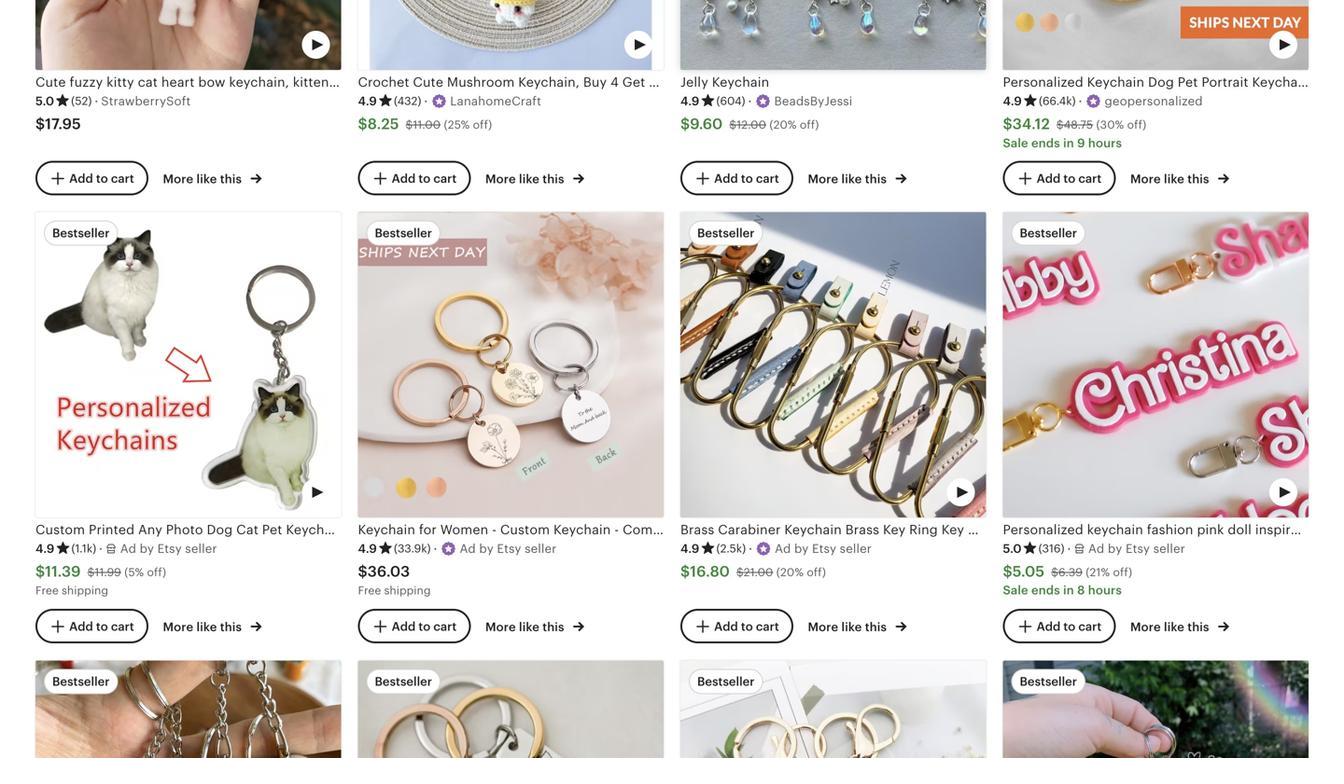 Task type: locate. For each thing, give the bounding box(es) containing it.
off) inside $ 16.80 $ 21.00 (20% off)
[[807, 566, 826, 579]]

1 ends from the top
[[1031, 136, 1060, 150]]

in inside $ 34.12 $ 48.75 (30% off) sale ends in 9 hours
[[1063, 136, 1074, 150]]

off) inside $ 11.39 $ 11.99 (5% off) free shipping
[[147, 566, 166, 579]]

1 hours from the top
[[1088, 136, 1122, 150]]

add to cart button down $ 11.39 $ 11.99 (5% off) free shipping
[[35, 610, 148, 644]]

4.9 up 34.12
[[1003, 94, 1022, 108]]

4.9 down jelly
[[680, 94, 700, 108]]

add down $ 11.39 $ 11.99 (5% off) free shipping
[[69, 620, 93, 634]]

personalized keychain dog pet portrait keychain pet lovers gift dog mom gift best friend gift handmade jewelry pet memorial gifts for him image
[[1003, 0, 1309, 70]]

hours for 34.12
[[1088, 136, 1122, 150]]

add down $ 34.12 $ 48.75 (30% off) sale ends in 9 hours
[[1037, 172, 1061, 186]]

keychain,
[[229, 75, 289, 90]]

to for 8.25
[[419, 172, 431, 186]]

cart
[[111, 172, 134, 186], [433, 172, 457, 186], [756, 172, 779, 186], [1078, 172, 1102, 186], [111, 620, 134, 634], [433, 620, 457, 634], [756, 620, 779, 634], [1078, 620, 1102, 634]]

$ 17.95
[[35, 116, 81, 133]]

add to cart down 12.00
[[714, 172, 779, 186]]

2 hours from the top
[[1088, 584, 1122, 598]]

hours down (30%
[[1088, 136, 1122, 150]]

like for 16.80
[[841, 621, 862, 635]]

add to cart button down 8
[[1003, 610, 1116, 644]]

add to cart button down $ 9.60 $ 12.00 (20% off)
[[680, 161, 793, 196]]

5.0
[[35, 94, 54, 108], [1003, 542, 1022, 556]]

· right the (604)
[[748, 94, 752, 108]]

4.9 down kawaii,
[[358, 94, 377, 108]]

$ 11.39 $ 11.99 (5% off) free shipping
[[35, 564, 166, 598]]

in left 9
[[1063, 136, 1074, 150]]

5.0 up 5.05
[[1003, 542, 1022, 556]]

1 vertical spatial in
[[1063, 584, 1074, 598]]

bow
[[198, 75, 225, 90]]

1 horizontal spatial 5.0
[[1003, 542, 1022, 556]]

(432)
[[394, 95, 421, 107]]

· right (2.5k) at the right of the page
[[749, 542, 752, 556]]

(5%
[[124, 566, 144, 579]]

0 vertical spatial 5.0
[[35, 94, 54, 108]]

1 vertical spatial ends
[[1031, 584, 1060, 598]]

4.9
[[358, 94, 377, 108], [680, 94, 700, 108], [1003, 94, 1022, 108], [35, 542, 55, 556], [358, 542, 377, 556], [680, 542, 700, 556]]

(20% inside $ 9.60 $ 12.00 (20% off)
[[769, 118, 797, 131]]

this for 5.05
[[1188, 621, 1209, 635]]

cat
[[138, 75, 158, 90]]

add
[[69, 172, 93, 186], [392, 172, 416, 186], [714, 172, 738, 186], [1037, 172, 1061, 186], [69, 620, 93, 634], [392, 620, 416, 634], [714, 620, 738, 634], [1037, 620, 1061, 634]]

free down 36.03
[[358, 585, 381, 598]]

add to cart for 5.05
[[1037, 620, 1102, 634]]

4.9 for 16.80
[[680, 542, 700, 556]]

17.95
[[45, 116, 81, 133]]

heart right 'pearl'
[[484, 75, 517, 90]]

1 heart from the left
[[161, 75, 195, 90]]

kawaii,
[[337, 75, 380, 90]]

free inside $ 11.39 $ 11.99 (5% off) free shipping
[[35, 585, 59, 598]]

off) right (30%
[[1127, 118, 1147, 131]]

this for 9.60
[[865, 172, 887, 186]]

sale inside $ 34.12 $ 48.75 (30% off) sale ends in 9 hours
[[1003, 136, 1028, 150]]

add for 8.25
[[392, 172, 416, 186]]

0 vertical spatial sale
[[1003, 136, 1028, 150]]

off) inside $ 34.12 $ 48.75 (30% off) sale ends in 9 hours
[[1127, 118, 1147, 131]]

0 horizontal spatial shipping
[[62, 585, 108, 598]]

add for 9.60
[[714, 172, 738, 186]]

1 vertical spatial (20%
[[776, 566, 804, 579]]

off) inside $ 8.25 $ 11.00 (25% off)
[[473, 118, 492, 131]]

1 vertical spatial 5.0
[[1003, 542, 1022, 556]]

more like this link
[[163, 168, 262, 188], [485, 168, 584, 188], [808, 168, 907, 188], [1130, 168, 1229, 188], [163, 617, 262, 636], [485, 617, 584, 636], [808, 617, 907, 636], [1130, 617, 1229, 636]]

· for 34.12
[[1079, 94, 1082, 108]]

like for 8.25
[[519, 172, 540, 186]]

free down 11.39
[[35, 585, 59, 598]]

more like this for 5.05
[[1130, 621, 1212, 635]]

· for 16.80
[[749, 542, 752, 556]]

add down 9.60
[[714, 172, 738, 186]]

hours inside $ 34.12 $ 48.75 (30% off) sale ends in 9 hours
[[1088, 136, 1122, 150]]

add to cart down $ 36.03 free shipping
[[392, 620, 457, 634]]

in left 8
[[1063, 584, 1074, 598]]

add to cart down 11.00
[[392, 172, 457, 186]]

1 sale from the top
[[1003, 136, 1028, 150]]

5.0 down cute
[[35, 94, 54, 108]]

add for 34.12
[[1037, 172, 1061, 186]]

add to cart button
[[35, 161, 148, 196], [358, 161, 471, 196], [680, 161, 793, 196], [1003, 161, 1116, 196], [35, 610, 148, 644], [358, 610, 471, 644], [680, 610, 793, 644], [1003, 610, 1116, 644]]

shipping down 36.03
[[384, 585, 431, 598]]

4.9 up 11.39
[[35, 542, 55, 556]]

(20% right 21.00
[[776, 566, 804, 579]]

$ 36.03 free shipping
[[358, 564, 431, 598]]

cute
[[35, 75, 66, 90]]

(25%
[[444, 118, 470, 131]]

·
[[95, 94, 98, 108], [424, 94, 428, 108], [748, 94, 752, 108], [1079, 94, 1082, 108], [99, 542, 103, 556], [434, 542, 437, 556], [749, 542, 752, 556], [1067, 542, 1071, 556]]

add to cart for 8.25
[[392, 172, 457, 186]]

hours down '(21%'
[[1088, 584, 1122, 598]]

· for 5.05
[[1067, 542, 1071, 556]]

add to cart for 34.12
[[1037, 172, 1102, 186]]

free inside $ 36.03 free shipping
[[358, 585, 381, 598]]

ends
[[1031, 136, 1060, 150], [1031, 584, 1060, 598]]

heart
[[161, 75, 195, 90], [484, 75, 517, 90]]

sale down 5.05
[[1003, 584, 1028, 598]]

add down 16.80
[[714, 620, 738, 634]]

add down '8.25'
[[392, 172, 416, 186]]

off)
[[473, 118, 492, 131], [800, 118, 819, 131], [1127, 118, 1147, 131], [147, 566, 166, 579], [807, 566, 826, 579], [1113, 566, 1132, 579]]

sale for 34.12
[[1003, 136, 1028, 150]]

free
[[35, 585, 59, 598], [358, 585, 381, 598]]

more for 9.60
[[808, 172, 838, 186]]

1 vertical spatial hours
[[1088, 584, 1122, 598]]

0 horizontal spatial heart
[[161, 75, 195, 90]]

ends down 34.12
[[1031, 136, 1060, 150]]

$ inside $ 8.25 $ 11.00 (25% off)
[[406, 118, 413, 131]]

add to cart
[[69, 172, 134, 186], [392, 172, 457, 186], [714, 172, 779, 186], [1037, 172, 1102, 186], [69, 620, 134, 634], [392, 620, 457, 634], [714, 620, 779, 634], [1037, 620, 1102, 634]]

off) inside $ 9.60 $ 12.00 (20% off)
[[800, 118, 819, 131]]

sale
[[1003, 136, 1028, 150], [1003, 584, 1028, 598]]

0 vertical spatial hours
[[1088, 136, 1122, 150]]

shipping
[[62, 585, 108, 598], [384, 585, 431, 598]]

0 vertical spatial (20%
[[769, 118, 797, 131]]

(2.5k)
[[716, 543, 746, 555]]

(20%
[[769, 118, 797, 131], [776, 566, 804, 579]]

off) for 16.80
[[807, 566, 826, 579]]

$
[[35, 116, 45, 133], [358, 116, 368, 133], [680, 116, 690, 133], [1003, 116, 1013, 133], [406, 118, 413, 131], [729, 118, 737, 131], [1057, 118, 1064, 131], [35, 564, 45, 581], [358, 564, 368, 581], [680, 564, 690, 581], [1003, 564, 1013, 581], [87, 566, 95, 579], [736, 566, 744, 579], [1051, 566, 1058, 579]]

5.0 for (316)
[[1003, 542, 1022, 556]]

more like this link for 9.60
[[808, 168, 907, 188]]

sale down 34.12
[[1003, 136, 1028, 150]]

add to cart button down 11.00
[[358, 161, 471, 196]]

off) right (25%
[[473, 118, 492, 131]]

more for 34.12
[[1130, 172, 1161, 186]]

1 shipping from the left
[[62, 585, 108, 598]]

off) right '(21%'
[[1113, 566, 1132, 579]]

3 bestseller link from the left
[[680, 661, 986, 759]]

to
[[96, 172, 108, 186], [419, 172, 431, 186], [741, 172, 753, 186], [1064, 172, 1076, 186], [96, 620, 108, 634], [419, 620, 431, 634], [741, 620, 753, 634], [1064, 620, 1076, 634]]

2 shipping from the left
[[384, 585, 431, 598]]

(20% inside $ 16.80 $ 21.00 (20% off)
[[776, 566, 804, 579]]

1 in from the top
[[1063, 136, 1074, 150]]

jelly keychain
[[680, 75, 769, 90]]

product video element for (66.4k)
[[1003, 0, 1309, 70]]

heart right cat
[[161, 75, 195, 90]]

off) for 34.12
[[1127, 118, 1147, 131]]

bestseller
[[52, 226, 110, 240], [375, 226, 432, 240], [697, 226, 755, 240], [1020, 226, 1077, 240], [52, 675, 110, 689], [375, 675, 432, 689], [697, 675, 755, 689], [1020, 675, 1077, 689]]

to for 16.80
[[741, 620, 753, 634]]

2 ends from the top
[[1031, 584, 1060, 598]]

0 vertical spatial in
[[1063, 136, 1074, 150]]

add to cart down $ 11.39 $ 11.99 (5% off) free shipping
[[69, 620, 134, 634]]

shipping inside $ 36.03 free shipping
[[384, 585, 431, 598]]

add to cart down 9
[[1037, 172, 1102, 186]]

hours
[[1088, 136, 1122, 150], [1088, 584, 1122, 598]]

36.03
[[368, 564, 410, 581]]

off) inside $ 5.05 $ 6.39 (21% off) sale ends in 8 hours
[[1113, 566, 1132, 579]]

0 vertical spatial ends
[[1031, 136, 1060, 150]]

4.9 up 16.80
[[680, 542, 700, 556]]

· for 9.60
[[748, 94, 752, 108]]

(20% right 12.00
[[769, 118, 797, 131]]

add to cart down 8
[[1037, 620, 1102, 634]]

product video element
[[35, 0, 341, 70], [358, 0, 664, 70], [1003, 0, 1309, 70], [35, 212, 341, 518], [680, 212, 986, 518], [1003, 212, 1309, 518], [35, 661, 341, 759], [358, 661, 664, 759]]

0 horizontal spatial free
[[35, 585, 59, 598]]

product video element for (52)
[[35, 0, 341, 70]]

like
[[196, 172, 217, 186], [519, 172, 540, 186], [841, 172, 862, 186], [1164, 172, 1185, 186], [196, 621, 217, 635], [519, 621, 540, 635], [841, 621, 862, 635], [1164, 621, 1185, 635]]

add to cart down $ 16.80 $ 21.00 (20% off)
[[714, 620, 779, 634]]

this
[[220, 172, 242, 186], [543, 172, 564, 186], [865, 172, 887, 186], [1188, 172, 1209, 186], [220, 621, 242, 635], [543, 621, 564, 635], [865, 621, 887, 635], [1188, 621, 1209, 635]]

11.99
[[95, 566, 121, 579]]

to for 9.60
[[741, 172, 753, 186]]

in
[[1063, 136, 1074, 150], [1063, 584, 1074, 598]]

$ inside $ 16.80 $ 21.00 (20% off)
[[736, 566, 744, 579]]

· right (1.1k)
[[99, 542, 103, 556]]

· right (432)
[[424, 94, 428, 108]]

add for 16.80
[[714, 620, 738, 634]]

1 horizontal spatial free
[[358, 585, 381, 598]]

2 bestseller link from the left
[[358, 661, 664, 759]]

1 horizontal spatial heart
[[484, 75, 517, 90]]

shipping inside $ 11.39 $ 11.99 (5% off) free shipping
[[62, 585, 108, 598]]

product video element for (2.5k)
[[680, 212, 986, 518]]

ends down 5.05
[[1031, 584, 1060, 598]]

add to cart button down 9
[[1003, 161, 1116, 196]]

off) right (5%
[[147, 566, 166, 579]]

add down $ 36.03 free shipping
[[392, 620, 416, 634]]

add down $ 5.05 $ 6.39 (21% off) sale ends in 8 hours
[[1037, 620, 1061, 634]]

hours for 5.05
[[1088, 584, 1122, 598]]

cart for 9.60
[[756, 172, 779, 186]]

4.9 for 9.60
[[680, 94, 700, 108]]

off) right 12.00
[[800, 118, 819, 131]]

2 sale from the top
[[1003, 584, 1028, 598]]

more like this for 11.39
[[163, 621, 245, 635]]

more like this link for 8.25
[[485, 168, 584, 188]]

off) right 21.00
[[807, 566, 826, 579]]

more like this link for 11.39
[[163, 617, 262, 636]]

· for 11.39
[[99, 542, 103, 556]]

shipping down 11.39
[[62, 585, 108, 598]]

2 in from the top
[[1063, 584, 1074, 598]]

hours inside $ 5.05 $ 6.39 (21% off) sale ends in 8 hours
[[1088, 584, 1122, 598]]

48.75
[[1064, 118, 1093, 131]]

2 heart from the left
[[484, 75, 517, 90]]

0 horizontal spatial 5.0
[[35, 94, 54, 108]]

2 free from the left
[[358, 585, 381, 598]]

kitten,
[[293, 75, 333, 90]]

bestseller link
[[35, 661, 341, 759], [358, 661, 664, 759], [680, 661, 986, 759], [1003, 661, 1309, 759]]

sale inside $ 5.05 $ 6.39 (21% off) sale ends in 8 hours
[[1003, 584, 1028, 598]]

add to cart for 16.80
[[714, 620, 779, 634]]

(30%
[[1096, 118, 1124, 131]]

more like this
[[163, 172, 245, 186], [485, 172, 567, 186], [808, 172, 890, 186], [1130, 172, 1212, 186], [163, 621, 245, 635], [485, 621, 567, 635], [808, 621, 890, 635], [1130, 621, 1212, 635]]

crochet cute mushroom keychain, buy 4 get 1, mushroom wear hat keychain, handmade mushroom, crochet keychain, cute keychain. image
[[358, 0, 664, 70]]

like for 34.12
[[1164, 172, 1185, 186]]

add to cart button down the '17.95'
[[35, 161, 148, 196]]

add to cart button down $ 16.80 $ 21.00 (20% off)
[[680, 610, 793, 644]]

in inside $ 5.05 $ 6.39 (21% off) sale ends in 8 hours
[[1063, 584, 1074, 598]]

add to cart button down $ 36.03 free shipping
[[358, 610, 471, 644]]

ends inside $ 34.12 $ 48.75 (30% off) sale ends in 9 hours
[[1031, 136, 1060, 150]]

· right (66.4k)
[[1079, 94, 1082, 108]]

1 free from the left
[[35, 585, 59, 598]]

1 horizontal spatial shipping
[[384, 585, 431, 598]]

more for 11.39
[[163, 621, 193, 635]]

1 vertical spatial sale
[[1003, 584, 1028, 598]]

ends inside $ 5.05 $ 6.39 (21% off) sale ends in 8 hours
[[1031, 584, 1060, 598]]

pink
[[383, 75, 411, 90]]

product video element for (316)
[[1003, 212, 1309, 518]]

more
[[163, 172, 193, 186], [485, 172, 516, 186], [808, 172, 838, 186], [1130, 172, 1161, 186], [163, 621, 193, 635], [485, 621, 516, 635], [808, 621, 838, 635], [1130, 621, 1161, 635]]

ends for 5.05
[[1031, 584, 1060, 598]]

· right (316)
[[1067, 542, 1071, 556]]

in for 5.05
[[1063, 584, 1074, 598]]

$ 34.12 $ 48.75 (30% off) sale ends in 9 hours
[[1003, 116, 1147, 150]]



Task type: describe. For each thing, give the bounding box(es) containing it.
this for 8.25
[[543, 172, 564, 186]]

9.60
[[690, 116, 723, 133]]

add to cart for 9.60
[[714, 172, 779, 186]]

11.39
[[45, 564, 81, 581]]

like for 9.60
[[841, 172, 862, 186]]

12.00
[[737, 118, 766, 131]]

cart for 16.80
[[756, 620, 779, 634]]

$ inside $ 9.60 $ 12.00 (20% off)
[[729, 118, 737, 131]]

$ 5.05 $ 6.39 (21% off) sale ends in 8 hours
[[1003, 564, 1132, 598]]

$ 9.60 $ 12.00 (20% off)
[[680, 116, 819, 133]]

4.9 up 36.03
[[358, 542, 377, 556]]

more for 5.05
[[1130, 621, 1161, 635]]

more like this for 8.25
[[485, 172, 567, 186]]

pearl
[[448, 75, 480, 90]]

to for 11.39
[[96, 620, 108, 634]]

4.9 for 8.25
[[358, 94, 377, 108]]

brass carabiner keychain brass key ring key carabiner, cute carabiner keychain clip key ring • women's 2024 new year gift • "pear" image
[[680, 212, 986, 518]]

· for 8.25
[[424, 94, 428, 108]]

8
[[1077, 584, 1085, 598]]

$ inside $ 36.03 free shipping
[[358, 564, 368, 581]]

8.25
[[368, 116, 399, 133]]

more for 8.25
[[485, 172, 516, 186]]

4.9 for 34.12
[[1003, 94, 1022, 108]]

keychain for women - custom keychain - combined birth flower keychain - custom bouquet flower keychain - mom christmas gift image
[[358, 212, 664, 518]]

1 bestseller link from the left
[[35, 661, 341, 759]]

off) for 8.25
[[473, 118, 492, 131]]

· right (33.9k)
[[434, 542, 437, 556]]

(316)
[[1039, 543, 1065, 555]]

more like this link for 5.05
[[1130, 617, 1229, 636]]

6.39
[[1058, 566, 1083, 579]]

· right (52)
[[95, 94, 98, 108]]

add down the '17.95'
[[69, 172, 93, 186]]

product video element for (432)
[[358, 0, 664, 70]]

add to cart button for 9.60
[[680, 161, 793, 196]]

in for 34.12
[[1063, 136, 1074, 150]]

more for 16.80
[[808, 621, 838, 635]]

more like this for 34.12
[[1130, 172, 1212, 186]]

fuzzy
[[70, 75, 103, 90]]

cute fuzzy kitty cat heart bow keychain, kitten, kawaii, pink bow, pearl heart image
[[35, 0, 341, 70]]

cute fuzzy kitty cat heart bow keychain, kitten, kawaii, pink bow, pearl heart
[[35, 75, 517, 90]]

more like this link for 16.80
[[808, 617, 907, 636]]

add for 5.05
[[1037, 620, 1061, 634]]

add to cart button for 16.80
[[680, 610, 793, 644]]

like for 5.05
[[1164, 621, 1185, 635]]

this for 16.80
[[865, 621, 887, 635]]

(20% for 16.80
[[776, 566, 804, 579]]

(66.4k)
[[1039, 95, 1076, 107]]

add to cart button for 5.05
[[1003, 610, 1116, 644]]

11.00
[[413, 118, 441, 131]]

34.12
[[1013, 116, 1050, 133]]

this for 11.39
[[220, 621, 242, 635]]

(52)
[[71, 95, 92, 107]]

cart for 34.12
[[1078, 172, 1102, 186]]

off) for 5.05
[[1113, 566, 1132, 579]]

add to cart for 11.39
[[69, 620, 134, 634]]

add to cart down the '17.95'
[[69, 172, 134, 186]]

to for 5.05
[[1064, 620, 1076, 634]]

to for 34.12
[[1064, 172, 1076, 186]]

$ 8.25 $ 11.00 (25% off)
[[358, 116, 492, 133]]

cart for 5.05
[[1078, 620, 1102, 634]]

add to cart button for 34.12
[[1003, 161, 1116, 196]]

4 bestseller link from the left
[[1003, 661, 1309, 759]]

add to cart button for 8.25
[[358, 161, 471, 196]]

personalized keychain fashion pink doll inspired - bag charm - keychain party favor - back to school - backpack name tag image
[[1003, 212, 1309, 518]]

off) for 9.60
[[800, 118, 819, 131]]

product video element for (1.1k)
[[35, 212, 341, 518]]

kitty
[[107, 75, 134, 90]]

more like this link for 34.12
[[1130, 168, 1229, 188]]

bow,
[[414, 75, 444, 90]]

cart for 8.25
[[433, 172, 457, 186]]

9
[[1077, 136, 1085, 150]]

$ 16.80 $ 21.00 (20% off)
[[680, 564, 826, 581]]

(604)
[[716, 95, 745, 107]]

off) for 11.39
[[147, 566, 166, 579]]

more like this for 16.80
[[808, 621, 890, 635]]

5.0 for (52)
[[35, 94, 54, 108]]

ends for 34.12
[[1031, 136, 1060, 150]]

(21%
[[1086, 566, 1110, 579]]

custom printed any photo dog cat pet keychains - custom acrylic keychain - custom logo keychain  - full color logo printing on keychains image
[[35, 212, 341, 518]]

sale for 5.05
[[1003, 584, 1028, 598]]

more like this for 9.60
[[808, 172, 890, 186]]

like for 11.39
[[196, 621, 217, 635]]

keychain
[[712, 75, 769, 90]]

16.80
[[690, 564, 730, 581]]

jelly
[[680, 75, 708, 90]]

21.00
[[744, 566, 773, 579]]

add to cart button for 11.39
[[35, 610, 148, 644]]

jelly keychain image
[[680, 0, 986, 70]]

(33.9k)
[[394, 543, 431, 555]]

add for 11.39
[[69, 620, 93, 634]]

5.05
[[1013, 564, 1045, 581]]

cart for 11.39
[[111, 620, 134, 634]]

this for 34.12
[[1188, 172, 1209, 186]]

(20% for 9.60
[[769, 118, 797, 131]]

4.9 for 11.39
[[35, 542, 55, 556]]

(1.1k)
[[71, 543, 96, 555]]



Task type: vqa. For each thing, say whether or not it's contained in the screenshot.
Keychain
yes



